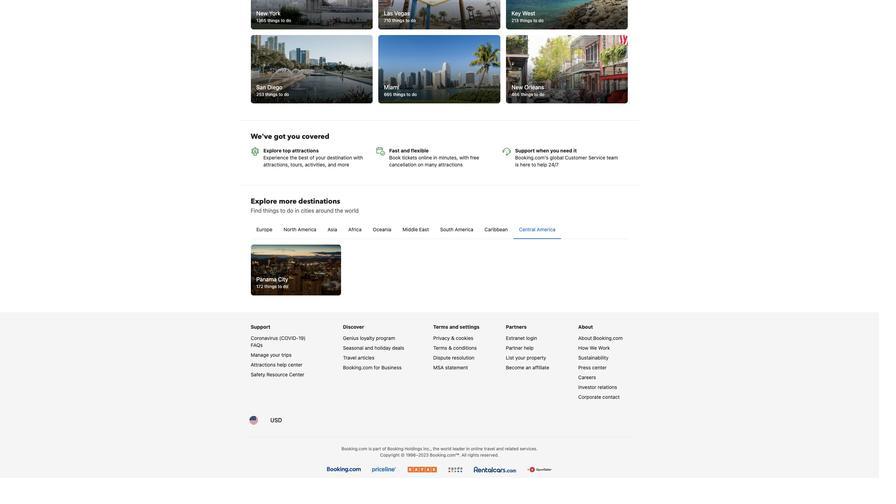 Task type: vqa. For each thing, say whether or not it's contained in the screenshot.


Task type: locate. For each thing, give the bounding box(es) containing it.
1 vertical spatial more
[[279, 197, 297, 206]]

center down the sustainability
[[592, 365, 607, 371]]

0 horizontal spatial the
[[290, 155, 297, 161]]

your up attractions help center link
[[270, 352, 280, 358]]

1 vertical spatial of
[[382, 447, 386, 452]]

explore inside explore more destinations find things to do in cities around the world
[[251, 197, 277, 206]]

do right 1365
[[286, 18, 291, 23]]

become
[[506, 365, 525, 371]]

0 horizontal spatial attractions
[[292, 148, 319, 154]]

0 vertical spatial about
[[578, 324, 593, 330]]

24/7
[[549, 162, 559, 168]]

0 vertical spatial world
[[345, 208, 359, 214]]

articles
[[358, 355, 375, 361]]

and
[[401, 148, 410, 154], [328, 162, 336, 168], [450, 324, 459, 330], [365, 345, 373, 351], [496, 447, 504, 452]]

opentable image
[[528, 468, 552, 473], [528, 468, 552, 473]]

the inside explore top attractions experience the best of your destination with attractions, tours, activities, and more
[[290, 155, 297, 161]]

middle
[[403, 227, 418, 233]]

coronavirus (covid-19) faqs
[[251, 336, 306, 349]]

in up the many
[[433, 155, 437, 161]]

things for new york
[[267, 18, 280, 23]]

to down orleans on the top right of the page
[[534, 92, 538, 97]]

of right the part
[[382, 447, 386, 452]]

central america button
[[514, 221, 561, 239]]

agoda image
[[448, 468, 463, 473], [448, 468, 463, 473]]

booking.com for business link
[[343, 365, 402, 371]]

about for about
[[578, 324, 593, 330]]

manage your trips link
[[251, 352, 292, 358]]

your for list your property
[[516, 355, 526, 361]]

1 vertical spatial &
[[449, 345, 452, 351]]

reserved.
[[480, 453, 499, 458]]

1 horizontal spatial of
[[382, 447, 386, 452]]

do inside miami 665 things to do
[[412, 92, 417, 97]]

2 vertical spatial in
[[466, 447, 470, 452]]

about booking.com link
[[578, 336, 623, 342]]

the
[[290, 155, 297, 161], [335, 208, 343, 214], [433, 447, 440, 452]]

and right travel
[[496, 447, 504, 452]]

help up safety resource center
[[277, 362, 287, 368]]

new inside new orleans 466 things to do
[[512, 84, 523, 91]]

caribbean
[[485, 227, 508, 233]]

1 vertical spatial world
[[441, 447, 452, 452]]

covered
[[302, 132, 329, 142]]

relations
[[598, 385, 617, 391]]

is
[[515, 162, 519, 168], [369, 447, 372, 452]]

booking.com down travel articles link
[[343, 365, 373, 371]]

1 vertical spatial you
[[550, 148, 559, 154]]

we've got you covered
[[251, 132, 329, 142]]

attractions help center link
[[251, 362, 303, 368]]

america inside south america button
[[455, 227, 474, 233]]

in left the cities
[[295, 208, 299, 214]]

2 horizontal spatial your
[[516, 355, 526, 361]]

do right 213
[[539, 18, 544, 23]]

to inside key west 213 things to do
[[534, 18, 538, 23]]

1 vertical spatial terms
[[433, 345, 447, 351]]

1 about from the top
[[578, 324, 593, 330]]

list your property
[[506, 355, 546, 361]]

do inside san diego 253 things to do
[[284, 92, 289, 97]]

and for terms and settings
[[450, 324, 459, 330]]

booking.com for business
[[343, 365, 373, 371]]

do inside key west 213 things to do
[[539, 18, 544, 23]]

1 horizontal spatial attractions
[[438, 162, 463, 168]]

is left the part
[[369, 447, 372, 452]]

things down diego
[[265, 92, 278, 97]]

0 vertical spatial explore
[[263, 148, 282, 154]]

terms for terms & conditions
[[433, 345, 447, 351]]

things inside san diego 253 things to do
[[265, 92, 278, 97]]

2 vertical spatial the
[[433, 447, 440, 452]]

do for new orleans
[[540, 92, 545, 97]]

tab list
[[251, 221, 629, 240]]

do for panama city
[[283, 284, 288, 290]]

2 horizontal spatial help
[[538, 162, 547, 168]]

list your property link
[[506, 355, 546, 361]]

booking.com image
[[327, 468, 361, 473], [327, 468, 361, 473]]

booking.com up work
[[593, 336, 623, 342]]

to inside san diego 253 things to do
[[279, 92, 283, 97]]

1 vertical spatial in
[[295, 208, 299, 214]]

0 vertical spatial you
[[287, 132, 300, 142]]

discover
[[343, 324, 364, 330]]

you up 'global'
[[550, 148, 559, 154]]

your down partner help link
[[516, 355, 526, 361]]

to inside panama city 172 things to do
[[278, 284, 282, 290]]

of inside 'booking.com is part of booking holdings inc., the world leader in online travel and related services. copyright © 1996–2023 booking.com™. all rights reserved.'
[[382, 447, 386, 452]]

for
[[374, 365, 380, 371]]

conditions
[[453, 345, 477, 351]]

las
[[384, 10, 393, 16]]

tickets
[[402, 155, 417, 161]]

top
[[283, 148, 291, 154]]

attractions inside explore top attractions experience the best of your destination with attractions, tours, activities, and more
[[292, 148, 319, 154]]

1 horizontal spatial help
[[524, 345, 534, 351]]

new up 466
[[512, 84, 523, 91]]

and inside fast and flexible book tickets online in minutes, with free cancellation on many attractions
[[401, 148, 410, 154]]

things down the 'west'
[[520, 18, 532, 23]]

key west image
[[506, 0, 628, 29]]

to inside new york 1365 things to do
[[281, 18, 285, 23]]

to inside support when you need it booking.com's global customer service team is here to help 24/7
[[532, 162, 536, 168]]

tab list containing europe
[[251, 221, 629, 240]]

1 horizontal spatial more
[[338, 162, 349, 168]]

do down orleans on the top right of the page
[[540, 92, 545, 97]]

to for new orleans
[[534, 92, 538, 97]]

to down the 'west'
[[534, 18, 538, 23]]

destinations
[[299, 197, 340, 206]]

help for partner help
[[524, 345, 534, 351]]

0 vertical spatial is
[[515, 162, 519, 168]]

booking.com™.
[[430, 453, 461, 458]]

0 vertical spatial in
[[433, 155, 437, 161]]

0 vertical spatial the
[[290, 155, 297, 161]]

america inside central america button
[[537, 227, 556, 233]]

0 horizontal spatial in
[[295, 208, 299, 214]]

0 vertical spatial attractions
[[292, 148, 319, 154]]

0 horizontal spatial new
[[256, 10, 268, 16]]

terms for terms and settings
[[433, 324, 448, 330]]

1 vertical spatial about
[[578, 336, 592, 342]]

1 horizontal spatial in
[[433, 155, 437, 161]]

1 horizontal spatial online
[[471, 447, 483, 452]]

with left free
[[460, 155, 469, 161]]

support inside support when you need it booking.com's global customer service team is here to help 24/7
[[515, 148, 535, 154]]

central
[[519, 227, 536, 233]]

and down genius loyalty program
[[365, 345, 373, 351]]

things down orleans on the top right of the page
[[521, 92, 533, 97]]

things inside key west 213 things to do
[[520, 18, 532, 23]]

0 vertical spatial help
[[538, 162, 547, 168]]

usd
[[270, 418, 282, 424]]

attractions down minutes,
[[438, 162, 463, 168]]

1 horizontal spatial the
[[335, 208, 343, 214]]

panama city image
[[251, 245, 341, 296]]

how we work link
[[578, 345, 610, 351]]

center
[[289, 372, 304, 378]]

things right the find
[[263, 208, 279, 214]]

and up privacy & cookies
[[450, 324, 459, 330]]

world up booking.com™.
[[441, 447, 452, 452]]

do for las vegas
[[411, 18, 416, 23]]

kayak image
[[408, 468, 437, 473], [408, 468, 437, 473]]

1 horizontal spatial america
[[455, 227, 474, 233]]

things for key west
[[520, 18, 532, 23]]

the inside 'booking.com is part of booking holdings inc., the world leader in online travel and related services. copyright © 1996–2023 booking.com™. all rights reserved.'
[[433, 447, 440, 452]]

things for panama city
[[265, 284, 277, 290]]

about up how
[[578, 336, 592, 342]]

0 horizontal spatial of
[[310, 155, 314, 161]]

online
[[419, 155, 432, 161], [471, 447, 483, 452]]

privacy
[[433, 336, 450, 342]]

america right central
[[537, 227, 556, 233]]

contact
[[603, 395, 620, 400]]

to for key west
[[534, 18, 538, 23]]

attractions up best
[[292, 148, 319, 154]]

explore up experience
[[263, 148, 282, 154]]

do down city
[[283, 284, 288, 290]]

center
[[288, 362, 303, 368], [592, 365, 607, 371]]

1 horizontal spatial world
[[441, 447, 452, 452]]

with inside fast and flexible book tickets online in minutes, with free cancellation on many attractions
[[460, 155, 469, 161]]

to down booking.com's
[[532, 162, 536, 168]]

the up tours,
[[290, 155, 297, 161]]

more
[[338, 162, 349, 168], [279, 197, 297, 206]]

0 horizontal spatial you
[[287, 132, 300, 142]]

1 with from the left
[[354, 155, 363, 161]]

to down city
[[278, 284, 282, 290]]

do left the cities
[[287, 208, 293, 214]]

new orleans image
[[506, 35, 628, 104]]

of up 'activities,'
[[310, 155, 314, 161]]

do right 253 on the left of page
[[284, 92, 289, 97]]

your inside explore top attractions experience the best of your destination with attractions, tours, activities, and more
[[316, 155, 326, 161]]

with inside explore top attractions experience the best of your destination with attractions, tours, activities, and more
[[354, 155, 363, 161]]

to
[[281, 18, 285, 23], [406, 18, 410, 23], [534, 18, 538, 23], [279, 92, 283, 97], [407, 92, 411, 97], [534, 92, 538, 97], [532, 162, 536, 168], [280, 208, 285, 214], [278, 284, 282, 290]]

0 vertical spatial online
[[419, 155, 432, 161]]

how we work
[[578, 345, 610, 351]]

new inside new york 1365 things to do
[[256, 10, 268, 16]]

safety resource center
[[251, 372, 304, 378]]

customer
[[565, 155, 587, 161]]

to right 1365
[[281, 18, 285, 23]]

to for san diego
[[279, 92, 283, 97]]

terms down privacy
[[433, 345, 447, 351]]

0 vertical spatial &
[[451, 336, 455, 342]]

and for seasonal and holiday deals
[[365, 345, 373, 351]]

to inside las vegas 710 things to do
[[406, 18, 410, 23]]

1 vertical spatial help
[[524, 345, 534, 351]]

key
[[512, 10, 521, 16]]

genius
[[343, 336, 359, 342]]

to inside miami 665 things to do
[[407, 92, 411, 97]]

1 horizontal spatial support
[[515, 148, 535, 154]]

things inside panama city 172 things to do
[[265, 284, 277, 290]]

things for san diego
[[265, 92, 278, 97]]

0 vertical spatial terms
[[433, 324, 448, 330]]

0 horizontal spatial help
[[277, 362, 287, 368]]

new up 1365
[[256, 10, 268, 16]]

things inside las vegas 710 things to do
[[392, 18, 405, 23]]

1 vertical spatial support
[[251, 324, 270, 330]]

2 terms from the top
[[433, 345, 447, 351]]

rentalcars image
[[474, 468, 516, 473], [474, 468, 516, 473]]

dispute resolution link
[[433, 355, 475, 361]]

explore inside explore top attractions experience the best of your destination with attractions, tours, activities, and more
[[263, 148, 282, 154]]

partner
[[506, 345, 523, 351]]

america right the south
[[455, 227, 474, 233]]

0 vertical spatial booking.com
[[593, 336, 623, 342]]

in inside fast and flexible book tickets online in minutes, with free cancellation on many attractions
[[433, 155, 437, 161]]

2 vertical spatial booking.com
[[342, 447, 367, 452]]

&
[[451, 336, 455, 342], [449, 345, 452, 351]]

0 horizontal spatial with
[[354, 155, 363, 161]]

explore
[[263, 148, 282, 154], [251, 197, 277, 206]]

things down vegas
[[392, 18, 405, 23]]

2 horizontal spatial america
[[537, 227, 556, 233]]

about up about booking.com link on the right of the page
[[578, 324, 593, 330]]

0 horizontal spatial america
[[298, 227, 316, 233]]

support up coronavirus
[[251, 324, 270, 330]]

1 terms from the top
[[433, 324, 448, 330]]

explore up the find
[[251, 197, 277, 206]]

your
[[316, 155, 326, 161], [270, 352, 280, 358], [516, 355, 526, 361]]

america inside north america 'button'
[[298, 227, 316, 233]]

1 vertical spatial attractions
[[438, 162, 463, 168]]

booking.com inside 'booking.com is part of booking holdings inc., the world leader in online travel and related services. copyright © 1996–2023 booking.com™. all rights reserved.'
[[342, 447, 367, 452]]

msa statement link
[[433, 365, 468, 371]]

things down miami
[[393, 92, 406, 97]]

asia button
[[322, 221, 343, 239]]

2 vertical spatial help
[[277, 362, 287, 368]]

1 horizontal spatial your
[[316, 155, 326, 161]]

help up list your property "link"
[[524, 345, 534, 351]]

things down york at the top of the page
[[267, 18, 280, 23]]

to for new york
[[281, 18, 285, 23]]

1 america from the left
[[298, 227, 316, 233]]

things inside new orleans 466 things to do
[[521, 92, 533, 97]]

to right 665
[[407, 92, 411, 97]]

2 horizontal spatial the
[[433, 447, 440, 452]]

to down diego
[[279, 92, 283, 97]]

0 vertical spatial more
[[338, 162, 349, 168]]

your up 'activities,'
[[316, 155, 326, 161]]

0 horizontal spatial world
[[345, 208, 359, 214]]

your for manage your trips
[[270, 352, 280, 358]]

priceline.com image
[[372, 468, 396, 473], [372, 468, 396, 473]]

america for central america
[[537, 227, 556, 233]]

2 about from the top
[[578, 336, 592, 342]]

property
[[527, 355, 546, 361]]

1 vertical spatial is
[[369, 447, 372, 452]]

to inside new orleans 466 things to do
[[534, 92, 538, 97]]

online up on
[[419, 155, 432, 161]]

work
[[598, 345, 610, 351]]

more down destination
[[338, 162, 349, 168]]

0 horizontal spatial more
[[279, 197, 297, 206]]

more inside explore more destinations find things to do in cities around the world
[[279, 197, 297, 206]]

about for about booking.com
[[578, 336, 592, 342]]

things for las vegas
[[392, 18, 405, 23]]

booking.com left the part
[[342, 447, 367, 452]]

1 horizontal spatial is
[[515, 162, 519, 168]]

help left 24/7
[[538, 162, 547, 168]]

affiliate
[[533, 365, 549, 371]]

0 vertical spatial support
[[515, 148, 535, 154]]

you right got
[[287, 132, 300, 142]]

do right 665
[[412, 92, 417, 97]]

1 vertical spatial explore
[[251, 197, 277, 206]]

you inside support when you need it booking.com's global customer service team is here to help 24/7
[[550, 148, 559, 154]]

more up north
[[279, 197, 297, 206]]

in up "all"
[[466, 447, 470, 452]]

1 vertical spatial booking.com
[[343, 365, 373, 371]]

0 vertical spatial of
[[310, 155, 314, 161]]

0 vertical spatial new
[[256, 10, 268, 16]]

1 horizontal spatial new
[[512, 84, 523, 91]]

we
[[590, 345, 597, 351]]

do inside panama city 172 things to do
[[283, 284, 288, 290]]

of
[[310, 155, 314, 161], [382, 447, 386, 452]]

665
[[384, 92, 392, 97]]

do inside new york 1365 things to do
[[286, 18, 291, 23]]

booking.com for part
[[342, 447, 367, 452]]

new orleans 466 things to do
[[512, 84, 545, 97]]

1 horizontal spatial center
[[592, 365, 607, 371]]

2 america from the left
[[455, 227, 474, 233]]

online up rights
[[471, 447, 483, 452]]

key west 213 things to do
[[512, 10, 544, 23]]

europe button
[[251, 221, 278, 239]]

the right inc.,
[[433, 447, 440, 452]]

0 horizontal spatial online
[[419, 155, 432, 161]]

do for new york
[[286, 18, 291, 23]]

attractions,
[[263, 162, 289, 168]]

0 horizontal spatial is
[[369, 447, 372, 452]]

1 vertical spatial new
[[512, 84, 523, 91]]

world up africa at the top left of the page
[[345, 208, 359, 214]]

coronavirus
[[251, 336, 278, 342]]

the right around
[[335, 208, 343, 214]]

3 america from the left
[[537, 227, 556, 233]]

investor relations
[[578, 385, 617, 391]]

america right north
[[298, 227, 316, 233]]

1 vertical spatial online
[[471, 447, 483, 452]]

is left here
[[515, 162, 519, 168]]

explore more destinations find things to do in cities around the world
[[251, 197, 359, 214]]

0 horizontal spatial support
[[251, 324, 270, 330]]

manage
[[251, 352, 269, 358]]

and up tickets at the left
[[401, 148, 410, 154]]

support up booking.com's
[[515, 148, 535, 154]]

do inside las vegas 710 things to do
[[411, 18, 416, 23]]

and down destination
[[328, 162, 336, 168]]

trips
[[282, 352, 292, 358]]

2 horizontal spatial in
[[466, 447, 470, 452]]

& down privacy & cookies link
[[449, 345, 452, 351]]

do right 710
[[411, 18, 416, 23]]

when
[[536, 148, 549, 154]]

to down vegas
[[406, 18, 410, 23]]

do inside new orleans 466 things to do
[[540, 92, 545, 97]]

0 horizontal spatial your
[[270, 352, 280, 358]]

1 horizontal spatial you
[[550, 148, 559, 154]]

tours,
[[291, 162, 304, 168]]

to up north
[[280, 208, 285, 214]]

1 horizontal spatial with
[[460, 155, 469, 161]]

cookies
[[456, 336, 473, 342]]

2 with from the left
[[460, 155, 469, 161]]

you for when
[[550, 148, 559, 154]]

and inside explore top attractions experience the best of your destination with attractions, tours, activities, and more
[[328, 162, 336, 168]]

terms up privacy
[[433, 324, 448, 330]]

& up 'terms & conditions'
[[451, 336, 455, 342]]

east
[[419, 227, 429, 233]]

las vegas 710 things to do
[[384, 10, 416, 23]]

1 vertical spatial the
[[335, 208, 343, 214]]

center up center
[[288, 362, 303, 368]]

things down panama
[[265, 284, 277, 290]]

about
[[578, 324, 593, 330], [578, 336, 592, 342]]

(covid-
[[279, 336, 299, 342]]

with right destination
[[354, 155, 363, 161]]

las vegas image
[[378, 0, 500, 29]]

things inside new york 1365 things to do
[[267, 18, 280, 23]]



Task type: describe. For each thing, give the bounding box(es) containing it.
an
[[526, 365, 531, 371]]

settings
[[460, 324, 480, 330]]

america for north america
[[298, 227, 316, 233]]

north america
[[284, 227, 316, 233]]

things inside miami 665 things to do
[[393, 92, 406, 97]]

diego
[[268, 84, 282, 91]]

sustainability
[[578, 355, 609, 361]]

things for new orleans
[[521, 92, 533, 97]]

new for new orleans
[[512, 84, 523, 91]]

miami image
[[378, 35, 500, 104]]

program
[[376, 336, 395, 342]]

& for terms
[[449, 345, 452, 351]]

corporate contact
[[578, 395, 620, 400]]

panama city 172 things to do
[[256, 277, 288, 290]]

attractions inside fast and flexible book tickets online in minutes, with free cancellation on many attractions
[[438, 162, 463, 168]]

oceania button
[[367, 221, 397, 239]]

1365
[[256, 18, 266, 23]]

to for panama city
[[278, 284, 282, 290]]

support when you need it booking.com's global customer service team is here to help 24/7
[[515, 148, 618, 168]]

attractions
[[251, 362, 276, 368]]

seasonal and holiday deals link
[[343, 345, 404, 351]]

do for san diego
[[284, 92, 289, 97]]

holdings
[[405, 447, 422, 452]]

got
[[274, 132, 286, 142]]

south america
[[440, 227, 474, 233]]

many
[[425, 162, 437, 168]]

africa
[[348, 227, 362, 233]]

in inside 'booking.com is part of booking holdings inc., the world leader in online travel and related services. copyright © 1996–2023 booking.com™. all rights reserved.'
[[466, 447, 470, 452]]

city
[[278, 277, 288, 283]]

best
[[299, 155, 308, 161]]

middle east
[[403, 227, 429, 233]]

sustainability link
[[578, 355, 609, 361]]

europe
[[256, 227, 272, 233]]

fast and flexible book tickets online in minutes, with free cancellation on many attractions
[[389, 148, 479, 168]]

new for new york
[[256, 10, 268, 16]]

and for fast and flexible book tickets online in minutes, with free cancellation on many attractions
[[401, 148, 410, 154]]

north
[[284, 227, 297, 233]]

terms and settings
[[433, 324, 480, 330]]

here
[[520, 162, 530, 168]]

press
[[578, 365, 591, 371]]

more inside explore top attractions experience the best of your destination with attractions, tours, activities, and more
[[338, 162, 349, 168]]

america for south america
[[455, 227, 474, 233]]

is inside support when you need it booking.com's global customer service team is here to help 24/7
[[515, 162, 519, 168]]

explore for explore top attractions
[[263, 148, 282, 154]]

destination
[[327, 155, 352, 161]]

caribbean button
[[479, 221, 514, 239]]

privacy & cookies
[[433, 336, 473, 342]]

466
[[512, 92, 520, 97]]

san diego image
[[251, 35, 373, 104]]

in inside explore more destinations find things to do in cities around the world
[[295, 208, 299, 214]]

0 horizontal spatial center
[[288, 362, 303, 368]]

booking.com for business
[[343, 365, 402, 371]]

vegas
[[394, 10, 410, 16]]

& for privacy
[[451, 336, 455, 342]]

press center link
[[578, 365, 607, 371]]

online inside 'booking.com is part of booking holdings inc., the world leader in online travel and related services. copyright © 1996–2023 booking.com™. all rights reserved.'
[[471, 447, 483, 452]]

support for support
[[251, 324, 270, 330]]

privacy & cookies link
[[433, 336, 473, 342]]

msa
[[433, 365, 444, 371]]

partners
[[506, 324, 527, 330]]

explore for explore more destinations
[[251, 197, 277, 206]]

extranet login link
[[506, 336, 537, 342]]

you for got
[[287, 132, 300, 142]]

faqs
[[251, 343, 263, 349]]

need
[[560, 148, 572, 154]]

do inside explore more destinations find things to do in cities around the world
[[287, 208, 293, 214]]

online inside fast and flexible book tickets online in minutes, with free cancellation on many attractions
[[419, 155, 432, 161]]

manage your trips
[[251, 352, 292, 358]]

san diego 253 things to do
[[256, 84, 289, 97]]

rights
[[468, 453, 479, 458]]

become an affiliate
[[506, 365, 549, 371]]

orleans
[[525, 84, 544, 91]]

world inside explore more destinations find things to do in cities around the world
[[345, 208, 359, 214]]

to inside explore more destinations find things to do in cities around the world
[[280, 208, 285, 214]]

booking.com is part of booking holdings inc., the world leader in online travel and related services. copyright © 1996–2023 booking.com™. all rights reserved.
[[342, 447, 538, 458]]

travel articles link
[[343, 355, 375, 361]]

oceania
[[373, 227, 391, 233]]

genius loyalty program link
[[343, 336, 395, 342]]

the inside explore more destinations find things to do in cities around the world
[[335, 208, 343, 214]]

it
[[574, 148, 577, 154]]

deals
[[392, 345, 404, 351]]

to for las vegas
[[406, 18, 410, 23]]

new york image
[[251, 0, 373, 29]]

world inside 'booking.com is part of booking holdings inc., the world leader in online travel and related services. copyright © 1996–2023 booking.com™. all rights reserved.'
[[441, 447, 452, 452]]

of inside explore top attractions experience the best of your destination with attractions, tours, activities, and more
[[310, 155, 314, 161]]

19)
[[299, 336, 306, 342]]

panama
[[256, 277, 277, 283]]

booking
[[387, 447, 404, 452]]

is inside 'booking.com is part of booking holdings inc., the world leader in online travel and related services. copyright © 1996–2023 booking.com™. all rights reserved.'
[[369, 447, 372, 452]]

west
[[523, 10, 535, 16]]

resolution
[[452, 355, 475, 361]]

safety resource center link
[[251, 372, 304, 378]]

1996–2023
[[406, 453, 429, 458]]

services.
[[520, 447, 538, 452]]

around
[[316, 208, 334, 214]]

do for key west
[[539, 18, 544, 23]]

extranet login
[[506, 336, 537, 342]]

©
[[401, 453, 405, 458]]

terms & conditions
[[433, 345, 477, 351]]

south
[[440, 227, 454, 233]]

free
[[470, 155, 479, 161]]

help for attractions help center
[[277, 362, 287, 368]]

213
[[512, 18, 519, 23]]

things inside explore more destinations find things to do in cities around the world
[[263, 208, 279, 214]]

usd button
[[266, 412, 286, 429]]

and inside 'booking.com is part of booking holdings inc., the world leader in online travel and related services. copyright © 1996–2023 booking.com™. all rights reserved.'
[[496, 447, 504, 452]]

safety
[[251, 372, 265, 378]]

seasonal and holiday deals
[[343, 345, 404, 351]]

activities,
[[305, 162, 327, 168]]

middle east button
[[397, 221, 435, 239]]

central america
[[519, 227, 556, 233]]

find
[[251, 208, 262, 214]]

resource
[[267, 372, 288, 378]]

help inside support when you need it booking.com's global customer service team is here to help 24/7
[[538, 162, 547, 168]]

coronavirus (covid-19) faqs link
[[251, 336, 306, 349]]

fast
[[389, 148, 400, 154]]

travel
[[343, 355, 357, 361]]

on
[[418, 162, 424, 168]]

corporate contact link
[[578, 395, 620, 400]]

support for support when you need it booking.com's global customer service team is here to help 24/7
[[515, 148, 535, 154]]



